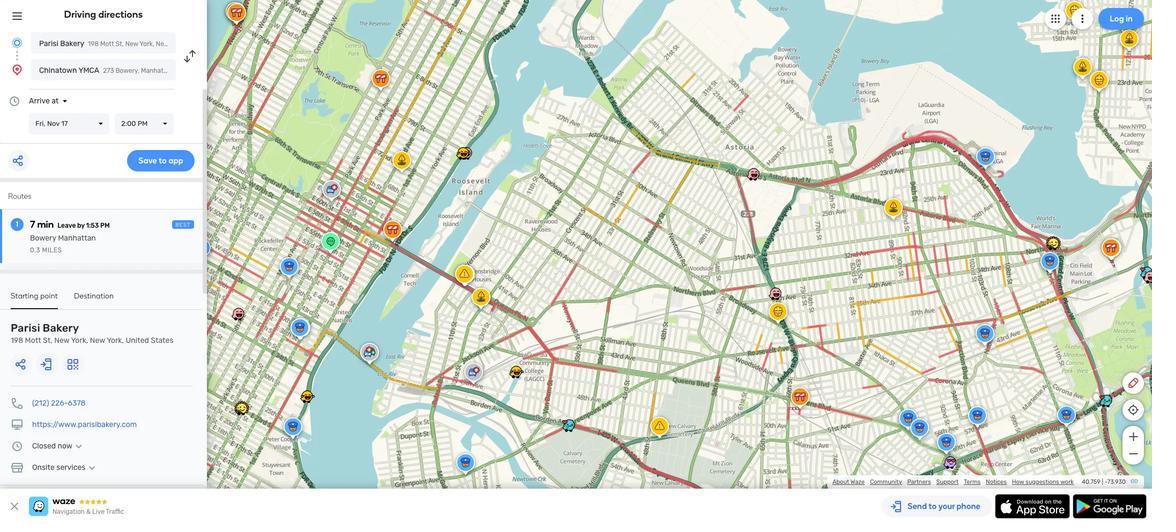 Task type: describe. For each thing, give the bounding box(es) containing it.
now
[[58, 442, 72, 451]]

waze
[[851, 479, 865, 486]]

226-
[[51, 399, 68, 408]]

&
[[86, 508, 91, 516]]

1 horizontal spatial st,
[[116, 40, 124, 48]]

x image
[[8, 500, 21, 513]]

location image
[[11, 63, 24, 76]]

chinatown ymca 273 bowery, manhattan, united states
[[39, 66, 218, 75]]

routes
[[8, 192, 31, 201]]

suggestions
[[1026, 479, 1059, 486]]

(212) 226-6378 link
[[32, 399, 85, 408]]

arrive at
[[29, 96, 59, 106]]

about waze community partners support terms notices how suggestions work
[[833, 479, 1074, 486]]

how suggestions work link
[[1012, 479, 1074, 486]]

directions
[[98, 9, 143, 20]]

onsite
[[32, 463, 55, 472]]

manhattan,
[[141, 67, 175, 75]]

manhattan
[[58, 234, 96, 243]]

about
[[833, 479, 849, 486]]

pm inside 7 min leave by 1:53 pm
[[100, 222, 110, 229]]

terms
[[964, 479, 981, 486]]

services
[[56, 463, 85, 472]]

(212)
[[32, 399, 49, 408]]

fri, nov 17
[[35, 120, 68, 128]]

0 horizontal spatial st,
[[43, 336, 52, 345]]

closed now button
[[32, 442, 85, 451]]

0.3
[[30, 247, 40, 254]]

by
[[77, 222, 85, 229]]

new down point
[[54, 336, 69, 345]]

driving
[[64, 9, 96, 20]]

0 horizontal spatial 198
[[11, 336, 23, 345]]

starting point
[[11, 292, 58, 301]]

0 vertical spatial united
[[187, 40, 206, 48]]

at
[[52, 96, 59, 106]]

live
[[92, 508, 104, 516]]

nov
[[47, 120, 60, 128]]

new up manhattan,
[[156, 40, 169, 48]]

driving directions
[[64, 9, 143, 20]]

destination button
[[74, 292, 114, 308]]

7
[[30, 219, 35, 231]]

new up chinatown ymca 273 bowery, manhattan, united states
[[125, 40, 138, 48]]

miles
[[42, 247, 62, 254]]

store image
[[11, 462, 24, 474]]

0 vertical spatial parisi
[[39, 39, 58, 48]]

fri, nov 17 list box
[[29, 113, 109, 135]]

traffic
[[106, 508, 124, 516]]

0 horizontal spatial mott
[[25, 336, 41, 345]]

community
[[870, 479, 902, 486]]

2:00 pm list box
[[115, 113, 174, 135]]

1 horizontal spatial 198
[[88, 40, 99, 48]]



Task type: locate. For each thing, give the bounding box(es) containing it.
2:00
[[121, 120, 136, 128]]

chinatown
[[39, 66, 77, 75]]

1 horizontal spatial mott
[[100, 40, 114, 48]]

6378
[[68, 399, 85, 408]]

link image
[[1130, 477, 1139, 486]]

parisi down the "starting point" button
[[11, 322, 40, 335]]

1
[[16, 220, 18, 229]]

chevron down image inside closed now "button"
[[72, 442, 85, 451]]

support
[[936, 479, 959, 486]]

closed now
[[32, 442, 72, 451]]

73.930
[[1107, 479, 1126, 486]]

https://www.parisibakery.com link
[[32, 420, 137, 429]]

bakery down point
[[43, 322, 79, 335]]

starting point button
[[11, 292, 58, 309]]

40.759 | -73.930
[[1082, 479, 1126, 486]]

how
[[1012, 479, 1024, 486]]

united
[[187, 40, 206, 48], [177, 67, 197, 75], [126, 336, 149, 345]]

st,
[[116, 40, 124, 48], [43, 336, 52, 345]]

2 vertical spatial united
[[126, 336, 149, 345]]

work
[[1060, 479, 1074, 486]]

1 vertical spatial states
[[198, 67, 218, 75]]

https://www.parisibakery.com
[[32, 420, 137, 429]]

1 vertical spatial pm
[[100, 222, 110, 229]]

1 vertical spatial chevron down image
[[85, 464, 98, 472]]

40.759
[[1082, 479, 1101, 486]]

1 horizontal spatial pm
[[138, 120, 148, 128]]

navigation
[[53, 508, 85, 516]]

onsite services
[[32, 463, 85, 472]]

(212) 226-6378
[[32, 399, 85, 408]]

computer image
[[11, 419, 24, 432]]

partners
[[907, 479, 931, 486]]

support link
[[936, 479, 959, 486]]

chevron down image for now
[[72, 442, 85, 451]]

pm right 2:00
[[138, 120, 148, 128]]

st, down the "starting point" button
[[43, 336, 52, 345]]

current location image
[[11, 36, 24, 49]]

273
[[103, 67, 114, 75]]

best
[[175, 222, 191, 228]]

states
[[208, 40, 227, 48], [198, 67, 218, 75], [151, 336, 173, 345]]

chevron down image inside onsite services button
[[85, 464, 98, 472]]

1 vertical spatial 198
[[11, 336, 23, 345]]

0 vertical spatial st,
[[116, 40, 124, 48]]

min
[[37, 219, 54, 231]]

bakery
[[60, 39, 84, 48], [43, 322, 79, 335]]

arrive
[[29, 96, 50, 106]]

community link
[[870, 479, 902, 486]]

partners link
[[907, 479, 931, 486]]

new
[[125, 40, 138, 48], [156, 40, 169, 48], [54, 336, 69, 345], [90, 336, 105, 345]]

1 vertical spatial united
[[177, 67, 197, 75]]

united inside chinatown ymca 273 bowery, manhattan, united states
[[177, 67, 197, 75]]

0 vertical spatial states
[[208, 40, 227, 48]]

bowery
[[30, 234, 56, 243]]

mott
[[100, 40, 114, 48], [25, 336, 41, 345]]

1:53
[[86, 222, 99, 229]]

closed
[[32, 442, 56, 451]]

fri,
[[35, 120, 45, 128]]

chevron down image for services
[[85, 464, 98, 472]]

destination
[[74, 292, 114, 301]]

198 down the "starting point" button
[[11, 336, 23, 345]]

parisi up chinatown
[[39, 39, 58, 48]]

1 vertical spatial bakery
[[43, 322, 79, 335]]

new down destination button at the bottom of the page
[[90, 336, 105, 345]]

pencil image
[[1127, 377, 1140, 390]]

bowery manhattan 0.3 miles
[[30, 234, 96, 254]]

|
[[1102, 479, 1103, 486]]

198
[[88, 40, 99, 48], [11, 336, 23, 345]]

clock image
[[11, 440, 24, 453]]

notices link
[[986, 479, 1007, 486]]

about waze link
[[833, 479, 865, 486]]

0 vertical spatial 198
[[88, 40, 99, 48]]

call image
[[11, 397, 24, 410]]

bakery down driving
[[60, 39, 84, 48]]

0 vertical spatial mott
[[100, 40, 114, 48]]

0 vertical spatial chevron down image
[[72, 442, 85, 451]]

1 vertical spatial mott
[[25, 336, 41, 345]]

parisi bakery 198 mott st, new york, new york, united states
[[39, 39, 227, 48], [11, 322, 173, 345]]

pm inside '2:00 pm' list box
[[138, 120, 148, 128]]

notices
[[986, 479, 1007, 486]]

mott down the "starting point" button
[[25, 336, 41, 345]]

ymca
[[78, 66, 99, 75]]

pm right 1:53
[[100, 222, 110, 229]]

clock image
[[8, 95, 21, 108]]

198 up 'ymca'
[[88, 40, 99, 48]]

navigation & live traffic
[[53, 508, 124, 516]]

1 vertical spatial parisi
[[11, 322, 40, 335]]

0 vertical spatial pm
[[138, 120, 148, 128]]

leave
[[57, 222, 76, 229]]

terms link
[[964, 479, 981, 486]]

parisi
[[39, 39, 58, 48], [11, 322, 40, 335]]

0 vertical spatial parisi bakery 198 mott st, new york, new york, united states
[[39, 39, 227, 48]]

onsite services button
[[32, 463, 98, 472]]

bowery,
[[116, 67, 139, 75]]

chevron down image
[[72, 442, 85, 451], [85, 464, 98, 472]]

point
[[40, 292, 58, 301]]

1 vertical spatial parisi bakery 198 mott st, new york, new york, united states
[[11, 322, 173, 345]]

pm
[[138, 120, 148, 128], [100, 222, 110, 229]]

0 horizontal spatial pm
[[100, 222, 110, 229]]

starting
[[11, 292, 38, 301]]

states inside chinatown ymca 273 bowery, manhattan, united states
[[198, 67, 218, 75]]

mott up 273
[[100, 40, 114, 48]]

2 vertical spatial states
[[151, 336, 173, 345]]

7 min leave by 1:53 pm
[[30, 219, 110, 231]]

york,
[[140, 40, 154, 48], [170, 40, 185, 48], [71, 336, 88, 345], [107, 336, 124, 345]]

zoom in image
[[1127, 430, 1140, 443]]

2:00 pm
[[121, 120, 148, 128]]

st, up 'bowery,' at top left
[[116, 40, 124, 48]]

0 vertical spatial bakery
[[60, 39, 84, 48]]

parisi bakery 198 mott st, new york, new york, united states down destination button at the bottom of the page
[[11, 322, 173, 345]]

zoom out image
[[1127, 448, 1140, 461]]

17
[[61, 120, 68, 128]]

1 vertical spatial st,
[[43, 336, 52, 345]]

parisi bakery 198 mott st, new york, new york, united states up chinatown ymca 273 bowery, manhattan, united states
[[39, 39, 227, 48]]

-
[[1105, 479, 1107, 486]]



Task type: vqa. For each thing, say whether or not it's contained in the screenshot.
second Get from the left
no



